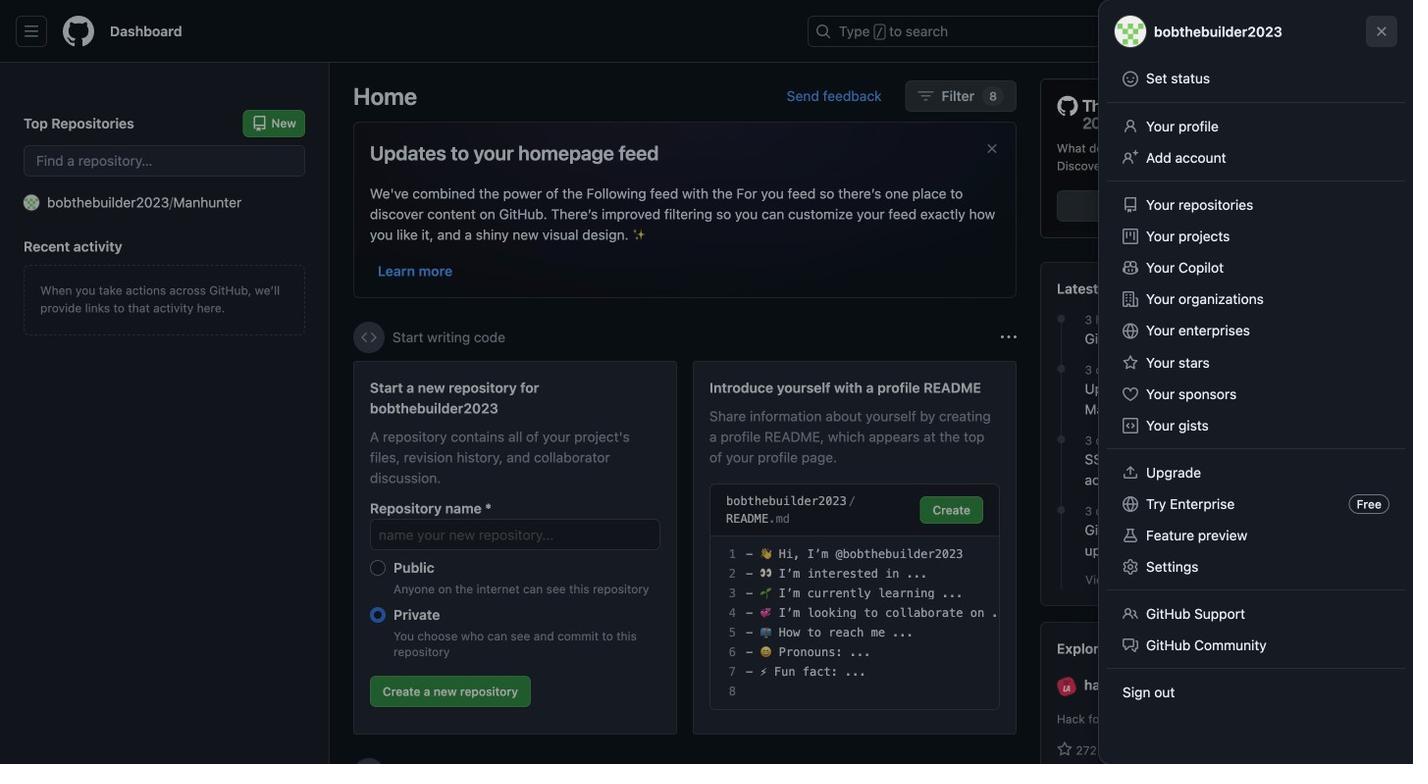 Task type: locate. For each thing, give the bounding box(es) containing it.
1 vertical spatial dot fill image
[[1053, 432, 1069, 448]]

homepage image
[[63, 16, 94, 47]]

0 vertical spatial dot fill image
[[1053, 311, 1069, 327]]

plus image
[[1188, 24, 1204, 39]]

dot fill image
[[1053, 311, 1069, 327], [1053, 432, 1069, 448], [1053, 503, 1069, 518]]

dot fill image
[[1053, 361, 1069, 377]]

2 vertical spatial dot fill image
[[1053, 503, 1069, 518]]

explore element
[[1040, 79, 1390, 764]]

account element
[[0, 63, 330, 764]]

explore repositories navigation
[[1040, 622, 1390, 764]]

issue opened image
[[1256, 24, 1272, 39]]

2 dot fill image from the top
[[1053, 432, 1069, 448]]



Task type: vqa. For each thing, say whether or not it's contained in the screenshot.
the right workflow
no



Task type: describe. For each thing, give the bounding box(es) containing it.
3 dot fill image from the top
[[1053, 503, 1069, 518]]

1 dot fill image from the top
[[1053, 311, 1069, 327]]

star image
[[1057, 742, 1073, 758]]

command palette image
[[1128, 24, 1143, 39]]

triangle down image
[[1212, 24, 1228, 39]]



